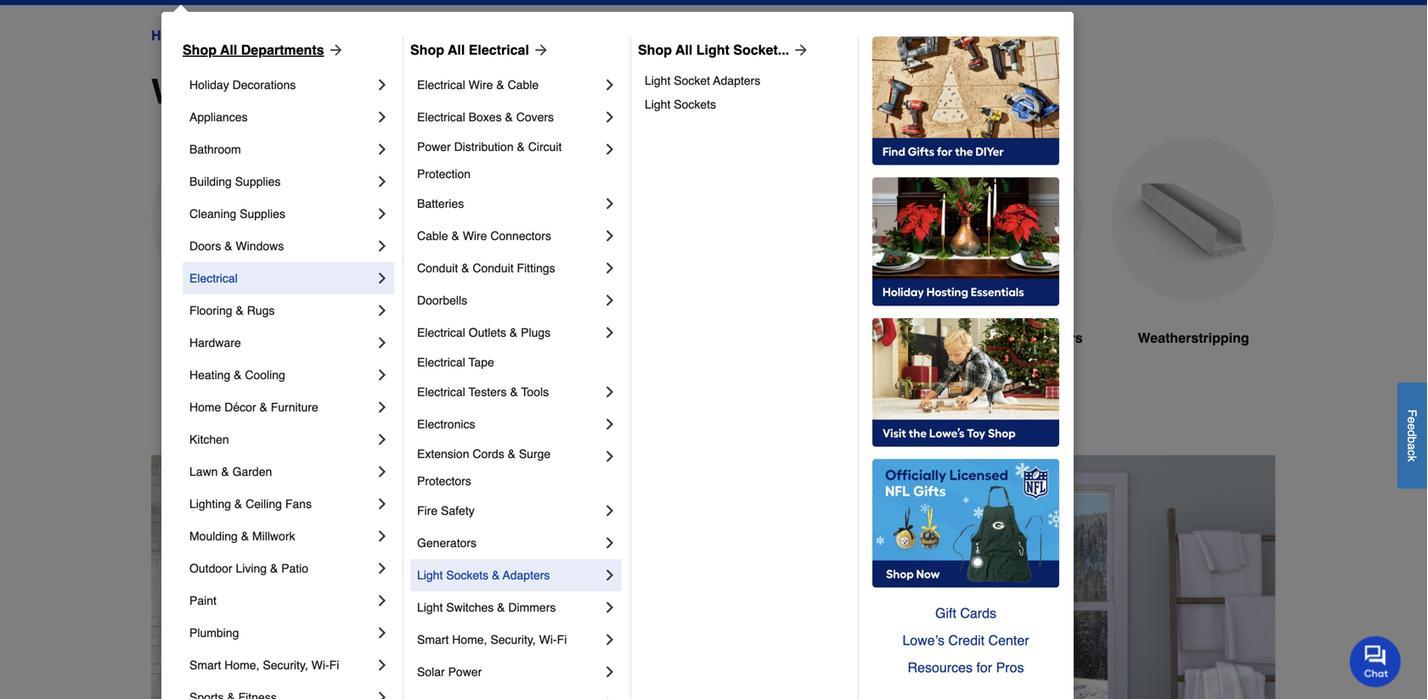 Task type: locate. For each thing, give the bounding box(es) containing it.
bathroom
[[189, 143, 241, 156]]

chevron right image for solar power
[[601, 664, 618, 681]]

0 horizontal spatial smart home, security, wi-fi link
[[189, 650, 374, 682]]

1 vertical spatial security,
[[263, 659, 308, 673]]

doors & windows
[[189, 240, 284, 253]]

0 horizontal spatial home,
[[224, 659, 259, 673]]

chevron right image for cleaning supplies link
[[374, 206, 391, 223]]

fire safety
[[417, 505, 475, 518]]

resources
[[908, 660, 973, 676]]

light for light sockets & adapters
[[417, 569, 443, 583]]

smart home, security, wi-fi
[[417, 634, 567, 647], [189, 659, 339, 673]]

holiday
[[189, 78, 229, 92]]

security,
[[490, 634, 536, 647], [263, 659, 308, 673]]

sockets down socket
[[674, 98, 716, 111]]

arrow right image inside shop all light socket... link
[[789, 42, 810, 59]]

light down light socket adapters
[[645, 98, 671, 111]]

shop for shop all electrical
[[410, 42, 444, 58]]

extension cords & surge protectors
[[417, 448, 554, 488]]

chevron right image for conduit & conduit fittings link
[[601, 260, 618, 277]]

wire up the conduit & conduit fittings
[[463, 229, 487, 243]]

c
[[1405, 450, 1419, 456]]

chevron right image for doors & windows link
[[374, 238, 391, 255]]

electrical down doorbells
[[417, 326, 465, 340]]

0 vertical spatial sockets
[[674, 98, 716, 111]]

shop for shop all light socket...
[[638, 42, 672, 58]]

& right lawn
[[221, 466, 229, 479]]

& left "patio"
[[270, 562, 278, 576]]

2 vertical spatial windows
[[588, 330, 647, 346]]

0 vertical spatial supplies
[[235, 175, 281, 189]]

kitchen link
[[189, 424, 374, 456]]

chevron right image for fire safety
[[601, 503, 618, 520]]

1 vertical spatial wi-
[[311, 659, 329, 673]]

adapters up dimmers
[[503, 569, 550, 583]]

lawn & garden
[[189, 466, 272, 479]]

1 arrow right image from the left
[[529, 42, 550, 59]]

0 horizontal spatial smart
[[189, 659, 221, 673]]

1 vertical spatial windows
[[236, 240, 284, 253]]

light left switches
[[417, 601, 443, 615]]

plumbing
[[189, 627, 239, 641]]

0 horizontal spatial arrow right image
[[529, 42, 550, 59]]

1 vertical spatial adapters
[[503, 569, 550, 583]]

0 vertical spatial home
[[151, 28, 189, 43]]

2 shop from the left
[[410, 42, 444, 58]]

cards
[[960, 606, 996, 622]]

chevron right image for electrical boxes & covers link
[[601, 109, 618, 126]]

cable down 'batteries'
[[417, 229, 448, 243]]

doors for exterior doors
[[242, 330, 281, 346]]

doors
[[343, 72, 442, 111], [189, 240, 221, 253], [242, 330, 281, 346], [431, 330, 471, 346], [971, 330, 1010, 346]]

electrical for electrical outlets & plugs
[[417, 326, 465, 340]]

1 vertical spatial fi
[[329, 659, 339, 673]]

1 horizontal spatial wi-
[[539, 634, 557, 647]]

2 horizontal spatial shop
[[638, 42, 672, 58]]

shop all electrical
[[410, 42, 529, 58]]

electrical down "interior doors"
[[417, 356, 465, 370]]

electrical for electrical boxes & covers
[[417, 110, 465, 124]]

None search field
[[537, 0, 1001, 7]]

e
[[1405, 417, 1419, 424], [1405, 424, 1419, 430]]

windows link
[[535, 138, 700, 389]]

shop for shop all departments
[[183, 42, 217, 58]]

pros
[[996, 660, 1024, 676]]

sockets inside "link"
[[674, 98, 716, 111]]

a white three-panel, craftsman-style, prehung interior door with doorframe and hinges. image
[[343, 138, 508, 302]]

1 horizontal spatial adapters
[[713, 74, 760, 87]]

arrow right image up electrical wire & cable link
[[529, 42, 550, 59]]

credit
[[948, 633, 985, 649]]

officially licensed n f l gifts. shop now. image
[[872, 460, 1059, 589]]

0 vertical spatial fi
[[557, 634, 567, 647]]

electrical up electronics
[[417, 386, 465, 399]]

1 horizontal spatial all
[[448, 42, 465, 58]]

wire up boxes
[[469, 78, 493, 92]]

1 horizontal spatial arrow right image
[[789, 42, 810, 59]]

doors & windows link
[[189, 230, 374, 262]]

all up socket
[[675, 42, 693, 58]]

solar
[[417, 666, 445, 680]]

& right boxes
[[505, 110, 513, 124]]

arrow right image
[[529, 42, 550, 59], [789, 42, 810, 59]]

& inside electrical outlets & plugs link
[[510, 326, 518, 340]]

fi
[[557, 634, 567, 647], [329, 659, 339, 673]]

1 vertical spatial home
[[189, 401, 221, 415]]

supplies
[[235, 175, 281, 189], [240, 207, 285, 221]]

1 horizontal spatial smart
[[417, 634, 449, 647]]

home inside 'home décor & furniture' "link"
[[189, 401, 221, 415]]

furniture
[[271, 401, 318, 415]]

0 vertical spatial cable
[[508, 78, 539, 92]]

chevron right image
[[374, 109, 391, 126], [374, 141, 391, 158], [601, 141, 618, 158], [374, 173, 391, 190], [374, 270, 391, 287], [601, 292, 618, 309], [601, 325, 618, 341], [374, 335, 391, 352], [374, 367, 391, 384], [374, 464, 391, 481], [374, 496, 391, 513], [601, 503, 618, 520], [601, 535, 618, 552], [374, 561, 391, 578], [601, 567, 618, 584], [374, 593, 391, 610], [601, 600, 618, 617], [374, 625, 391, 642], [601, 664, 618, 681], [374, 690, 391, 700], [601, 697, 618, 700]]

0 horizontal spatial fi
[[329, 659, 339, 673]]

power distribution & circuit protection link
[[417, 133, 601, 188]]

electronics
[[417, 418, 475, 432]]

light
[[696, 42, 730, 58], [645, 74, 671, 87], [645, 98, 671, 111], [417, 569, 443, 583], [417, 601, 443, 615]]

moulding & millwork
[[189, 530, 295, 544]]

all for departments
[[220, 42, 237, 58]]

1 vertical spatial cable
[[417, 229, 448, 243]]

3 all from the left
[[675, 42, 693, 58]]

all
[[220, 42, 237, 58], [448, 42, 465, 58], [675, 42, 693, 58]]

doors right garage
[[971, 330, 1010, 346]]

light up light sockets
[[645, 74, 671, 87]]

1 horizontal spatial conduit
[[473, 262, 514, 275]]

lowe's credit center
[[903, 633, 1029, 649]]

0 vertical spatial power
[[417, 140, 451, 154]]

electrical for electrical tape
[[417, 356, 465, 370]]

1 horizontal spatial fi
[[557, 634, 567, 647]]

protection
[[417, 167, 471, 181]]

& left 'plugs'
[[510, 326, 518, 340]]

2 horizontal spatial all
[[675, 42, 693, 58]]

tape
[[469, 356, 494, 370]]

supplies down building supplies link
[[240, 207, 285, 221]]

chevron right image
[[374, 76, 391, 93], [601, 76, 618, 93], [601, 109, 618, 126], [601, 195, 618, 212], [374, 206, 391, 223], [601, 228, 618, 245], [374, 238, 391, 255], [601, 260, 618, 277], [374, 302, 391, 319], [601, 384, 618, 401], [374, 399, 391, 416], [601, 416, 618, 433], [374, 432, 391, 449], [601, 449, 618, 466], [374, 528, 391, 545], [601, 632, 618, 649], [374, 658, 391, 674]]

power up protection
[[417, 140, 451, 154]]

lighting & ceiling fans
[[189, 498, 312, 511]]

1 vertical spatial supplies
[[240, 207, 285, 221]]

holiday decorations link
[[189, 69, 374, 101]]

security, down plumbing link
[[263, 659, 308, 673]]

chevron right image for kitchen link
[[374, 432, 391, 449]]

& inside light sockets & adapters link
[[492, 569, 500, 583]]

& inside light switches & dimmers link
[[497, 601, 505, 615]]

fi down plumbing link
[[329, 659, 339, 673]]

& left the openers
[[1014, 330, 1024, 346]]

0 horizontal spatial smart home, security, wi-fi
[[189, 659, 339, 673]]

chevron right image for outdoor living & patio
[[374, 561, 391, 578]]

flooring & rugs
[[189, 304, 275, 318]]

interior
[[381, 330, 427, 346]]

1 horizontal spatial sockets
[[674, 98, 716, 111]]

all inside "link"
[[448, 42, 465, 58]]

& inside doors & windows link
[[224, 240, 232, 253]]

socket...
[[733, 42, 789, 58]]

chevron right image for flooring & rugs link
[[374, 302, 391, 319]]

conduit
[[417, 262, 458, 275], [473, 262, 514, 275]]

1 vertical spatial smart home, security, wi-fi
[[189, 659, 339, 673]]

light inside "link"
[[645, 98, 671, 111]]

1 conduit from the left
[[417, 262, 458, 275]]

patio
[[281, 562, 308, 576]]

& inside flooring & rugs link
[[236, 304, 244, 318]]

chevron right image for electronics link at the left of the page
[[601, 416, 618, 433]]

& left tools
[[510, 386, 518, 399]]

e up b
[[1405, 424, 1419, 430]]

décor
[[224, 401, 256, 415]]

chat invite button image
[[1350, 636, 1402, 688]]

1 all from the left
[[220, 42, 237, 58]]

0 horizontal spatial shop
[[183, 42, 217, 58]]

gift cards link
[[872, 601, 1059, 628]]

outdoor living & patio link
[[189, 553, 374, 585]]

heating & cooling
[[189, 369, 285, 382]]

f
[[1405, 410, 1419, 417]]

security, down light switches & dimmers link
[[490, 634, 536, 647]]

1 horizontal spatial shop
[[410, 42, 444, 58]]

home,
[[452, 634, 487, 647], [224, 659, 259, 673]]

adapters
[[713, 74, 760, 87], [503, 569, 550, 583]]

1 shop from the left
[[183, 42, 217, 58]]

0 horizontal spatial adapters
[[503, 569, 550, 583]]

1 vertical spatial smart
[[189, 659, 221, 673]]

light down 'generators'
[[417, 569, 443, 583]]

0 vertical spatial home,
[[452, 634, 487, 647]]

power inside power distribution & circuit protection
[[417, 140, 451, 154]]

doors inside "link"
[[242, 330, 281, 346]]

chevron right image for electrical wire & cable link
[[601, 76, 618, 93]]

windows for windows
[[588, 330, 647, 346]]

cooling
[[245, 369, 285, 382]]

home, down the plumbing
[[224, 659, 259, 673]]

electrical up electrical wire & cable link
[[469, 42, 529, 58]]

0 vertical spatial security,
[[490, 634, 536, 647]]

conduit up doorbells
[[417, 262, 458, 275]]

& left circuit
[[517, 140, 525, 154]]

all up holiday decorations
[[220, 42, 237, 58]]

& right cords in the left bottom of the page
[[508, 448, 516, 461]]

home for home décor & furniture
[[189, 401, 221, 415]]

0 horizontal spatial sockets
[[446, 569, 489, 583]]

0 horizontal spatial all
[[220, 42, 237, 58]]

& left ceiling
[[234, 498, 242, 511]]

all up the electrical wire & cable
[[448, 42, 465, 58]]

3 shop from the left
[[638, 42, 672, 58]]

smart up solar
[[417, 634, 449, 647]]

chevron right image for generators
[[601, 535, 618, 552]]

holiday hosting essentials. image
[[872, 178, 1059, 307]]

weatherstripping link
[[1111, 138, 1276, 389]]

0 vertical spatial smart home, security, wi-fi
[[417, 634, 567, 647]]

adapters up light sockets "link"
[[713, 74, 760, 87]]

sockets for light sockets & adapters
[[446, 569, 489, 583]]

& down cleaning supplies
[[224, 240, 232, 253]]

0 vertical spatial adapters
[[713, 74, 760, 87]]

light switches & dimmers link
[[417, 592, 601, 624]]

& inside electrical boxes & covers link
[[505, 110, 513, 124]]

distribution
[[454, 140, 514, 154]]

arrow right image for shop all electrical
[[529, 42, 550, 59]]

shop up holiday
[[183, 42, 217, 58]]

windows down cleaning supplies link
[[236, 240, 284, 253]]

smart home, security, wi-fi down plumbing link
[[189, 659, 339, 673]]

power right solar
[[448, 666, 482, 680]]

e up d
[[1405, 417, 1419, 424]]

0 vertical spatial smart
[[417, 634, 449, 647]]

chevron right image for the cable & wire connectors link
[[601, 228, 618, 245]]

electrical
[[469, 42, 529, 58], [417, 78, 465, 92], [417, 110, 465, 124], [189, 272, 238, 285], [417, 326, 465, 340], [417, 356, 465, 370], [417, 386, 465, 399]]

light socket adapters
[[645, 74, 760, 87]]

smart
[[417, 634, 449, 647], [189, 659, 221, 673]]

1 horizontal spatial home
[[189, 401, 221, 415]]

0 horizontal spatial security,
[[263, 659, 308, 673]]

0 vertical spatial windows
[[151, 72, 300, 111]]

electrical down shop all electrical at the left top of page
[[417, 78, 465, 92]]

a blue six-lite, two-panel, shaker-style exterior door. image
[[151, 138, 316, 302]]

electrical left boxes
[[417, 110, 465, 124]]

0 horizontal spatial conduit
[[417, 262, 458, 275]]

fi up solar power link
[[557, 634, 567, 647]]

2 all from the left
[[448, 42, 465, 58]]

windows & doors
[[151, 72, 442, 111]]

visit the lowe's toy shop. image
[[872, 319, 1059, 448]]

& inside extension cords & surge protectors
[[508, 448, 516, 461]]

smart home, security, wi-fi link down paint link
[[189, 650, 374, 682]]

arrow right image inside shop all electrical "link"
[[529, 42, 550, 59]]

protectors
[[417, 475, 471, 488]]

1 horizontal spatial security,
[[490, 634, 536, 647]]

& left rugs
[[236, 304, 244, 318]]

1 vertical spatial home,
[[224, 659, 259, 673]]

arrow right image
[[324, 42, 345, 59]]

cleaning
[[189, 207, 236, 221]]

1 horizontal spatial smart home, security, wi-fi
[[417, 634, 567, 647]]

smart home, security, wi-fi down the light switches & dimmers
[[417, 634, 567, 647]]

smart down the plumbing
[[189, 659, 221, 673]]

0 horizontal spatial home
[[151, 28, 189, 43]]

& up electrical boxes & covers link
[[496, 78, 504, 92]]

doorbells link
[[417, 285, 601, 317]]

windows down 'shop all departments'
[[151, 72, 300, 111]]

chevron right image for building supplies
[[374, 173, 391, 190]]

chevron right image for appliances
[[374, 109, 391, 126]]

supplies up cleaning supplies
[[235, 175, 281, 189]]

shop inside "link"
[[410, 42, 444, 58]]

chevron right image for electrical
[[374, 270, 391, 287]]

& inside electrical testers & tools link
[[510, 386, 518, 399]]

home, down switches
[[452, 634, 487, 647]]

shop up the electrical wire & cable
[[410, 42, 444, 58]]

& up the light switches & dimmers
[[492, 569, 500, 583]]

cable up "covers"
[[508, 78, 539, 92]]

electrical up "flooring"
[[189, 272, 238, 285]]

& down cable & wire connectors
[[461, 262, 469, 275]]

arrow right image up light socket adapters link
[[789, 42, 810, 59]]

chevron right image for bathroom
[[374, 141, 391, 158]]

sockets up switches
[[446, 569, 489, 583]]

outdoor living & patio
[[189, 562, 308, 576]]

& left millwork
[[241, 530, 249, 544]]

doors down cleaning
[[189, 240, 221, 253]]

chevron right image for heating & cooling
[[374, 367, 391, 384]]

electrical boxes & covers link
[[417, 101, 601, 133]]

power
[[417, 140, 451, 154], [448, 666, 482, 680]]

& down 'batteries'
[[451, 229, 459, 243]]

chevron right image for hardware
[[374, 335, 391, 352]]

wi- down plumbing link
[[311, 659, 329, 673]]

home for home
[[151, 28, 189, 43]]

0 horizontal spatial wi-
[[311, 659, 329, 673]]

& left cooling
[[234, 369, 242, 382]]

& left dimmers
[[497, 601, 505, 615]]

shop up light socket adapters
[[638, 42, 672, 58]]

light socket adapters link
[[645, 69, 846, 93]]

electrical outlets & plugs
[[417, 326, 551, 340]]

1 horizontal spatial cable
[[508, 78, 539, 92]]

holiday decorations
[[189, 78, 296, 92]]

wi- down dimmers
[[539, 634, 557, 647]]

adapters inside light socket adapters link
[[713, 74, 760, 87]]

& right décor
[[259, 401, 267, 415]]

doors down rugs
[[242, 330, 281, 346]]

building supplies
[[189, 175, 281, 189]]

2 arrow right image from the left
[[789, 42, 810, 59]]

a blue chamberlain garage door opener with two white light panels. image
[[919, 138, 1084, 302]]

1 vertical spatial sockets
[[446, 569, 489, 583]]

light sockets
[[645, 98, 716, 111]]

doors up electrical tape
[[431, 330, 471, 346]]

electrical outlets & plugs link
[[417, 317, 601, 349]]

lighting
[[189, 498, 231, 511]]

smart home, security, wi-fi link down the light switches & dimmers
[[417, 624, 601, 657]]

electrical link
[[189, 262, 374, 295]]

conduit down cable & wire connectors
[[473, 262, 514, 275]]

a
[[1405, 444, 1419, 450]]

windows right 'plugs'
[[588, 330, 647, 346]]



Task type: vqa. For each thing, say whether or not it's contained in the screenshot.
"c"
yes



Task type: describe. For each thing, give the bounding box(es) containing it.
testers
[[469, 386, 507, 399]]

heating & cooling link
[[189, 359, 374, 392]]

a barn door with a brown frame, three frosted glass panels, black hardware and a black track. image
[[727, 138, 892, 302]]

& inside heating & cooling link
[[234, 369, 242, 382]]

tools
[[521, 386, 549, 399]]

1 horizontal spatial home,
[[452, 634, 487, 647]]

2 e from the top
[[1405, 424, 1419, 430]]

garage doors & openers link
[[919, 138, 1084, 389]]

surge
[[519, 448, 551, 461]]

adapters inside light sockets & adapters link
[[503, 569, 550, 583]]

shop all light socket...
[[638, 42, 789, 58]]

b
[[1405, 437, 1419, 444]]

shop all electrical link
[[410, 40, 550, 60]]

for
[[976, 660, 992, 676]]

flooring & rugs link
[[189, 295, 374, 327]]

chevron right image for batteries link
[[601, 195, 618, 212]]

outlets
[[469, 326, 506, 340]]

bathroom link
[[189, 133, 374, 166]]

shop all departments link
[[183, 40, 345, 60]]

all for electrical
[[448, 42, 465, 58]]

building
[[189, 175, 232, 189]]

home décor & furniture link
[[189, 392, 374, 424]]

0 vertical spatial wire
[[469, 78, 493, 92]]

outdoor
[[189, 562, 232, 576]]

fire safety link
[[417, 495, 601, 528]]

building supplies link
[[189, 166, 374, 198]]

& inside electrical wire & cable link
[[496, 78, 504, 92]]

arrow right image for shop all light socket...
[[789, 42, 810, 59]]

a black double-hung window with six panes. image
[[535, 138, 700, 302]]

chevron right image for light sockets & adapters
[[601, 567, 618, 584]]

windows for windows & doors
[[151, 72, 300, 111]]

electrical for electrical wire & cable
[[417, 78, 465, 92]]

solar power
[[417, 666, 482, 680]]

boxes
[[469, 110, 502, 124]]

batteries link
[[417, 188, 601, 220]]

living
[[236, 562, 267, 576]]

covers
[[516, 110, 554, 124]]

plumbing link
[[189, 618, 374, 650]]

center
[[988, 633, 1029, 649]]

doors for interior doors
[[431, 330, 471, 346]]

electrical wire & cable link
[[417, 69, 601, 101]]

sockets for light sockets
[[674, 98, 716, 111]]

chevron right image for doorbells
[[601, 292, 618, 309]]

electrical tape
[[417, 356, 494, 370]]

lawn & garden link
[[189, 456, 374, 488]]

lighting & ceiling fans link
[[189, 488, 374, 521]]

k
[[1405, 456, 1419, 462]]

ceiling
[[246, 498, 282, 511]]

connectors
[[490, 229, 551, 243]]

hardware link
[[189, 327, 374, 359]]

& inside power distribution & circuit protection
[[517, 140, 525, 154]]

chevron right image for light switches & dimmers
[[601, 600, 618, 617]]

all for light
[[675, 42, 693, 58]]

& inside lawn & garden link
[[221, 466, 229, 479]]

chevron right image for paint
[[374, 593, 391, 610]]

appliances link
[[189, 101, 374, 133]]

chevron right image for holiday decorations link
[[374, 76, 391, 93]]

cable & wire connectors
[[417, 229, 551, 243]]

& down arrow right icon
[[309, 72, 334, 111]]

garden
[[232, 466, 272, 479]]

generators
[[417, 537, 477, 550]]

0 vertical spatial wi-
[[539, 634, 557, 647]]

exterior doors
[[186, 330, 281, 346]]

light for light socket adapters
[[645, 74, 671, 87]]

electrical for electrical testers & tools
[[417, 386, 465, 399]]

light for light sockets
[[645, 98, 671, 111]]

doors for garage doors & openers
[[971, 330, 1010, 346]]

electrical wire & cable
[[417, 78, 539, 92]]

extension cords & surge protectors link
[[417, 441, 601, 495]]

socket
[[674, 74, 710, 87]]

& inside conduit & conduit fittings link
[[461, 262, 469, 275]]

chevron right image for plumbing
[[374, 625, 391, 642]]

supplies for building supplies
[[235, 175, 281, 189]]

conduit & conduit fittings
[[417, 262, 555, 275]]

electrical inside "link"
[[469, 42, 529, 58]]

garage doors & openers
[[920, 330, 1083, 346]]

1 horizontal spatial smart home, security, wi-fi link
[[417, 624, 601, 657]]

& inside the garage doors & openers link
[[1014, 330, 1024, 346]]

1 e from the top
[[1405, 417, 1419, 424]]

home link
[[151, 25, 189, 46]]

f e e d b a c k button
[[1397, 383, 1427, 489]]

2 conduit from the left
[[473, 262, 514, 275]]

doorbells
[[417, 294, 467, 308]]

home décor & furniture
[[189, 401, 318, 415]]

fire
[[417, 505, 438, 518]]

electrical testers & tools link
[[417, 376, 601, 409]]

light sockets link
[[645, 93, 846, 116]]

safety
[[441, 505, 475, 518]]

& inside 'home décor & furniture' "link"
[[259, 401, 267, 415]]

& inside moulding & millwork link
[[241, 530, 249, 544]]

heating
[[189, 369, 230, 382]]

light up light socket adapters
[[696, 42, 730, 58]]

chevron right image for 'home décor & furniture' "link"
[[374, 399, 391, 416]]

chevron right image for lawn & garden
[[374, 464, 391, 481]]

1 vertical spatial wire
[[463, 229, 487, 243]]

supplies for cleaning supplies
[[240, 207, 285, 221]]

0 horizontal spatial cable
[[417, 229, 448, 243]]

light for light switches & dimmers
[[417, 601, 443, 615]]

extension
[[417, 448, 469, 461]]

decorations
[[232, 78, 296, 92]]

1 vertical spatial power
[[448, 666, 482, 680]]

a piece of white weatherstripping. image
[[1111, 138, 1276, 302]]

chevron right image for electrical outlets & plugs
[[601, 325, 618, 341]]

paint link
[[189, 585, 374, 618]]

advertisement region
[[151, 456, 1276, 700]]

chevron right image for lighting & ceiling fans
[[374, 496, 391, 513]]

switches
[[446, 601, 494, 615]]

chevron right image for extension cords & surge protectors link at the bottom
[[601, 449, 618, 466]]

electrical testers & tools
[[417, 386, 549, 399]]

batteries
[[417, 197, 464, 211]]

lawn
[[189, 466, 218, 479]]

paint
[[189, 595, 217, 608]]

weatherstripping
[[1138, 330, 1249, 346]]

hardware
[[189, 336, 241, 350]]

appliances
[[189, 110, 248, 124]]

& inside the cable & wire connectors link
[[451, 229, 459, 243]]

fans
[[285, 498, 312, 511]]

gift
[[935, 606, 956, 622]]

exterior doors link
[[151, 138, 316, 389]]

doors down arrow right icon
[[343, 72, 442, 111]]

circuit
[[528, 140, 562, 154]]

f e e d b a c k
[[1405, 410, 1419, 462]]

& inside lighting & ceiling fans link
[[234, 498, 242, 511]]

gift cards
[[935, 606, 996, 622]]

chevron right image for moulding & millwork link
[[374, 528, 391, 545]]

fittings
[[517, 262, 555, 275]]

chevron right image for power distribution & circuit protection
[[601, 141, 618, 158]]

lowe's credit center link
[[872, 628, 1059, 655]]

& inside the outdoor living & patio link
[[270, 562, 278, 576]]

millwork
[[252, 530, 295, 544]]

find gifts for the diyer. image
[[872, 37, 1059, 166]]

moulding
[[189, 530, 238, 544]]

moulding & millwork link
[[189, 521, 374, 553]]

chevron right image for electrical testers & tools link
[[601, 384, 618, 401]]



